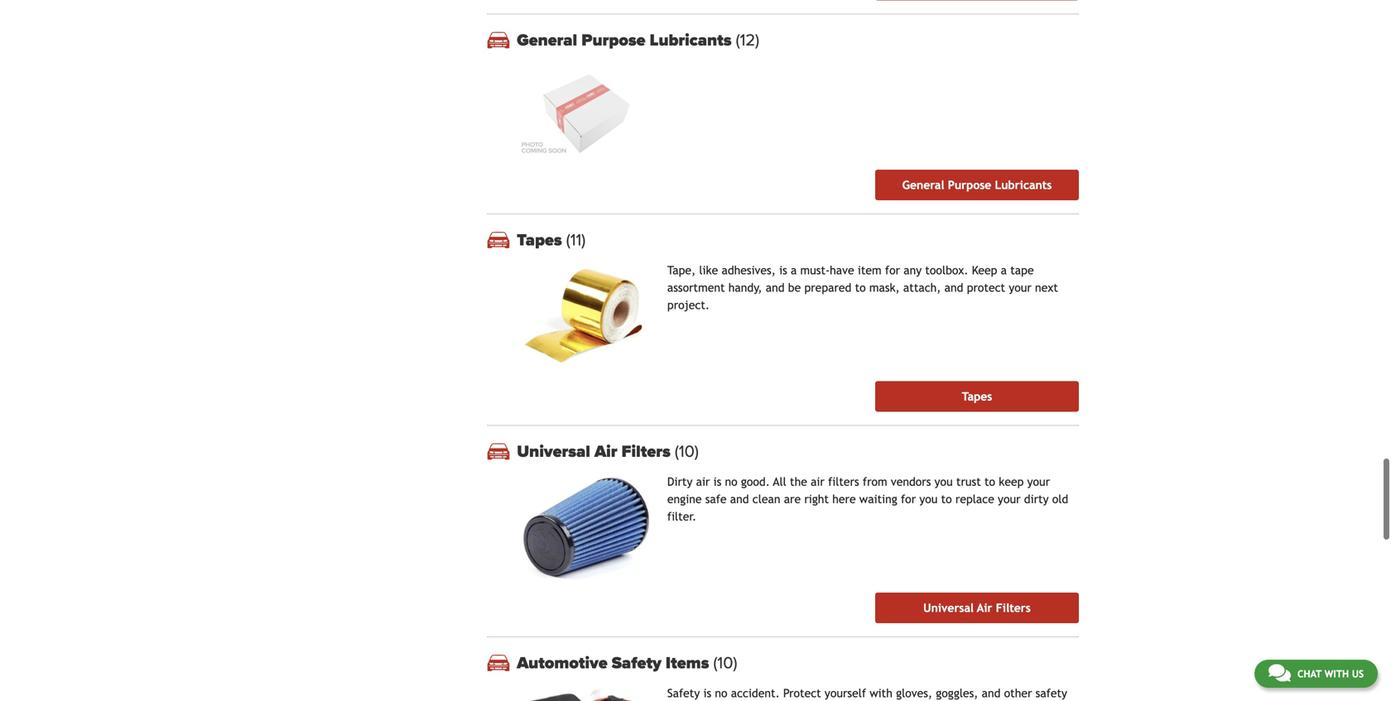 Task type: locate. For each thing, give the bounding box(es) containing it.
1 horizontal spatial for
[[901, 493, 916, 506]]

general
[[517, 30, 577, 50], [903, 178, 945, 192]]

0 horizontal spatial and
[[730, 493, 749, 506]]

1 vertical spatial lubricants
[[995, 178, 1052, 192]]

1 vertical spatial filters
[[996, 602, 1031, 615]]

1 vertical spatial you
[[920, 493, 938, 506]]

automotive safety items
[[517, 653, 714, 673]]

1 horizontal spatial filters
[[996, 602, 1031, 615]]

1 horizontal spatial air
[[811, 475, 825, 489]]

1 horizontal spatial general purpose lubricants
[[903, 178, 1052, 192]]

0 horizontal spatial air
[[696, 475, 710, 489]]

are
[[784, 493, 801, 506]]

2 vertical spatial to
[[942, 493, 952, 506]]

0 vertical spatial your
[[1009, 281, 1032, 294]]

1 horizontal spatial tapes
[[962, 390, 993, 403]]

0 horizontal spatial general purpose lubricants
[[517, 30, 736, 50]]

general purpose lubricants
[[517, 30, 736, 50], [903, 178, 1052, 192]]

0 vertical spatial universal air filters
[[517, 442, 675, 462]]

1 horizontal spatial a
[[1001, 264, 1007, 277]]

any
[[904, 264, 922, 277]]

a up be
[[791, 264, 797, 277]]

1 vertical spatial universal
[[924, 602, 974, 615]]

lubricants
[[650, 30, 732, 50], [995, 178, 1052, 192]]

your
[[1009, 281, 1032, 294], [1028, 475, 1050, 489], [998, 493, 1021, 506]]

tapes link
[[517, 230, 1079, 250], [876, 381, 1079, 412]]

0 horizontal spatial to
[[855, 281, 866, 294]]

1 horizontal spatial universal
[[924, 602, 974, 615]]

1 vertical spatial purpose
[[948, 178, 992, 192]]

a left "tape"
[[1001, 264, 1007, 277]]

safety
[[612, 653, 662, 673]]

0 horizontal spatial filters
[[622, 442, 671, 462]]

air up right on the bottom right
[[811, 475, 825, 489]]

0 horizontal spatial air
[[595, 442, 618, 462]]

0 horizontal spatial is
[[714, 475, 722, 489]]

air
[[595, 442, 618, 462], [977, 602, 993, 615]]

1 vertical spatial general purpose lubricants link
[[876, 170, 1079, 200]]

is left 'no'
[[714, 475, 722, 489]]

engine
[[668, 493, 702, 506]]

tape
[[1011, 264, 1034, 277]]

1 vertical spatial to
[[985, 475, 996, 489]]

automotive safety items thumbnail image image
[[517, 688, 654, 702]]

2 vertical spatial your
[[998, 493, 1021, 506]]

your up dirty at right bottom
[[1028, 475, 1050, 489]]

0 vertical spatial tapes
[[517, 230, 566, 250]]

0 vertical spatial is
[[780, 264, 788, 277]]

for inside the dirty air is no good. all the air filters from vendors you trust to keep your engine safe and clean are right here waiting for you to replace your dirty old filter.
[[901, 493, 916, 506]]

and inside the dirty air is no good. all the air filters from vendors you trust to keep your engine safe and clean are right here waiting for you to replace your dirty old filter.
[[730, 493, 749, 506]]

1 vertical spatial general
[[903, 178, 945, 192]]

for
[[885, 264, 900, 277], [901, 493, 916, 506]]

1 horizontal spatial general
[[903, 178, 945, 192]]

0 vertical spatial purpose
[[582, 30, 646, 50]]

general for the top general purpose lubricants link
[[517, 30, 577, 50]]

your down "tape"
[[1009, 281, 1032, 294]]

0 vertical spatial general
[[517, 30, 577, 50]]

from
[[863, 475, 888, 489]]

is left must-
[[780, 264, 788, 277]]

and left be
[[766, 281, 785, 294]]

to
[[855, 281, 866, 294], [985, 475, 996, 489], [942, 493, 952, 506]]

must-
[[801, 264, 830, 277]]

0 vertical spatial for
[[885, 264, 900, 277]]

0 vertical spatial lubricants
[[650, 30, 732, 50]]

0 vertical spatial universal
[[517, 442, 591, 462]]

1 vertical spatial is
[[714, 475, 722, 489]]

tapes
[[517, 230, 566, 250], [962, 390, 993, 403]]

right
[[805, 493, 829, 506]]

0 horizontal spatial universal air filters
[[517, 442, 675, 462]]

2 a from the left
[[1001, 264, 1007, 277]]

filters
[[622, 442, 671, 462], [996, 602, 1031, 615]]

1 horizontal spatial lubricants
[[995, 178, 1052, 192]]

0 vertical spatial to
[[855, 281, 866, 294]]

1 horizontal spatial is
[[780, 264, 788, 277]]

universal air filters
[[517, 442, 675, 462], [924, 602, 1031, 615]]

1 vertical spatial tapes
[[962, 390, 993, 403]]

and down toolbox.
[[945, 281, 964, 294]]

0 vertical spatial you
[[935, 475, 953, 489]]

1 horizontal spatial universal air filters
[[924, 602, 1031, 615]]

air up safe
[[696, 475, 710, 489]]

1 horizontal spatial air
[[977, 602, 993, 615]]

0 horizontal spatial tapes
[[517, 230, 566, 250]]

to right the trust
[[985, 475, 996, 489]]

chat with us link
[[1255, 660, 1378, 688]]

and
[[766, 281, 785, 294], [945, 281, 964, 294], [730, 493, 749, 506]]

automotive safety items link
[[517, 653, 1079, 673]]

your down keep
[[998, 493, 1021, 506]]

adhesives,
[[722, 264, 776, 277]]

is
[[780, 264, 788, 277], [714, 475, 722, 489]]

you left the trust
[[935, 475, 953, 489]]

0 vertical spatial tapes link
[[517, 230, 1079, 250]]

universal
[[517, 442, 591, 462], [924, 602, 974, 615]]

have
[[830, 264, 855, 277]]

0 horizontal spatial general
[[517, 30, 577, 50]]

next
[[1035, 281, 1059, 294]]

purpose
[[582, 30, 646, 50], [948, 178, 992, 192]]

old
[[1053, 493, 1069, 506]]

item
[[858, 264, 882, 277]]

air
[[696, 475, 710, 489], [811, 475, 825, 489]]

0 horizontal spatial for
[[885, 264, 900, 277]]

all
[[773, 475, 787, 489]]

0 horizontal spatial purpose
[[582, 30, 646, 50]]

1 vertical spatial universal air filters
[[924, 602, 1031, 615]]

1 horizontal spatial and
[[766, 281, 785, 294]]

2 air from the left
[[811, 475, 825, 489]]

here
[[833, 493, 856, 506]]

0 vertical spatial general purpose lubricants
[[517, 30, 736, 50]]

a
[[791, 264, 797, 277], [1001, 264, 1007, 277]]

1 vertical spatial for
[[901, 493, 916, 506]]

to down item at the top right of page
[[855, 281, 866, 294]]

1 vertical spatial tapes link
[[876, 381, 1079, 412]]

0 vertical spatial universal air filters link
[[517, 442, 1079, 462]]

lubricants for the bottom general purpose lubricants link
[[995, 178, 1052, 192]]

universal air filters link
[[517, 442, 1079, 462], [876, 593, 1079, 624]]

trust
[[957, 475, 981, 489]]

0 horizontal spatial universal
[[517, 442, 591, 462]]

for down vendors
[[901, 493, 916, 506]]

is inside the dirty air is no good. all the air filters from vendors you trust to keep your engine safe and clean are right here waiting for you to replace your dirty old filter.
[[714, 475, 722, 489]]

0 horizontal spatial lubricants
[[650, 30, 732, 50]]

to left the replace
[[942, 493, 952, 506]]

1 vertical spatial air
[[977, 602, 993, 615]]

0 horizontal spatial a
[[791, 264, 797, 277]]

you down vendors
[[920, 493, 938, 506]]

general purpose lubricants link
[[517, 30, 1079, 50], [876, 170, 1079, 200]]

you
[[935, 475, 953, 489], [920, 493, 938, 506]]

1 vertical spatial general purpose lubricants
[[903, 178, 1052, 192]]

universal air filters thumbnail image image
[[517, 477, 654, 580]]

comments image
[[1269, 664, 1291, 683]]

for up mask,
[[885, 264, 900, 277]]

tape, like adhesives, is a must-have item for any toolbox. keep a tape assortment handy, and be prepared to mask, attach, and protect your next project.
[[668, 264, 1059, 312]]

and down 'no'
[[730, 493, 749, 506]]



Task type: vqa. For each thing, say whether or not it's contained in the screenshot.
3439121 at the bottom
no



Task type: describe. For each thing, give the bounding box(es) containing it.
1 a from the left
[[791, 264, 797, 277]]

assortment
[[668, 281, 725, 294]]

prepared
[[805, 281, 852, 294]]

1 vertical spatial your
[[1028, 475, 1050, 489]]

chat
[[1298, 668, 1322, 680]]

1 air from the left
[[696, 475, 710, 489]]

0 vertical spatial filters
[[622, 442, 671, 462]]

for inside tape, like adhesives, is a must-have item for any toolbox. keep a tape assortment handy, and be prepared to mask, attach, and protect your next project.
[[885, 264, 900, 277]]

1 horizontal spatial to
[[942, 493, 952, 506]]

replace
[[956, 493, 995, 506]]

0 vertical spatial general purpose lubricants link
[[517, 30, 1079, 50]]

filters
[[828, 475, 860, 489]]

vendors
[[891, 475, 931, 489]]

2 horizontal spatial to
[[985, 475, 996, 489]]

clean
[[753, 493, 781, 506]]

keep
[[999, 475, 1024, 489]]

handy,
[[729, 281, 763, 294]]

dirty
[[1025, 493, 1049, 506]]

like
[[699, 264, 718, 277]]

project.
[[668, 299, 710, 312]]

is inside tape, like adhesives, is a must-have item for any toolbox. keep a tape assortment handy, and be prepared to mask, attach, and protect your next project.
[[780, 264, 788, 277]]

1 vertical spatial universal air filters link
[[876, 593, 1079, 624]]

items
[[666, 653, 709, 673]]

dirty
[[668, 475, 693, 489]]

us
[[1352, 668, 1364, 680]]

keep
[[972, 264, 998, 277]]

attach,
[[904, 281, 941, 294]]

with
[[1325, 668, 1349, 680]]

toolbox.
[[926, 264, 969, 277]]

automotive
[[517, 653, 608, 673]]

no
[[725, 475, 738, 489]]

1 horizontal spatial purpose
[[948, 178, 992, 192]]

2 horizontal spatial and
[[945, 281, 964, 294]]

good.
[[741, 475, 770, 489]]

0 vertical spatial air
[[595, 442, 618, 462]]

to inside tape, like adhesives, is a must-have item for any toolbox. keep a tape assortment handy, and be prepared to mask, attach, and protect your next project.
[[855, 281, 866, 294]]

tape,
[[668, 264, 696, 277]]

protect
[[967, 281, 1006, 294]]

waiting
[[860, 493, 898, 506]]

lubricants for the top general purpose lubricants link
[[650, 30, 732, 50]]

mask,
[[870, 281, 900, 294]]

safe
[[706, 493, 727, 506]]

filter.
[[668, 510, 697, 523]]

be
[[788, 281, 801, 294]]

general purpose lubricants thumbnail image image
[[517, 65, 654, 156]]

dirty air is no good. all the air filters from vendors you trust to keep your engine safe and clean are right here waiting for you to replace your dirty old filter.
[[668, 475, 1069, 523]]

tapes thumbnail image image
[[517, 265, 654, 368]]

the
[[790, 475, 808, 489]]

your inside tape, like adhesives, is a must-have item for any toolbox. keep a tape assortment handy, and be prepared to mask, attach, and protect your next project.
[[1009, 281, 1032, 294]]

chat with us
[[1298, 668, 1364, 680]]

general for the bottom general purpose lubricants link
[[903, 178, 945, 192]]



